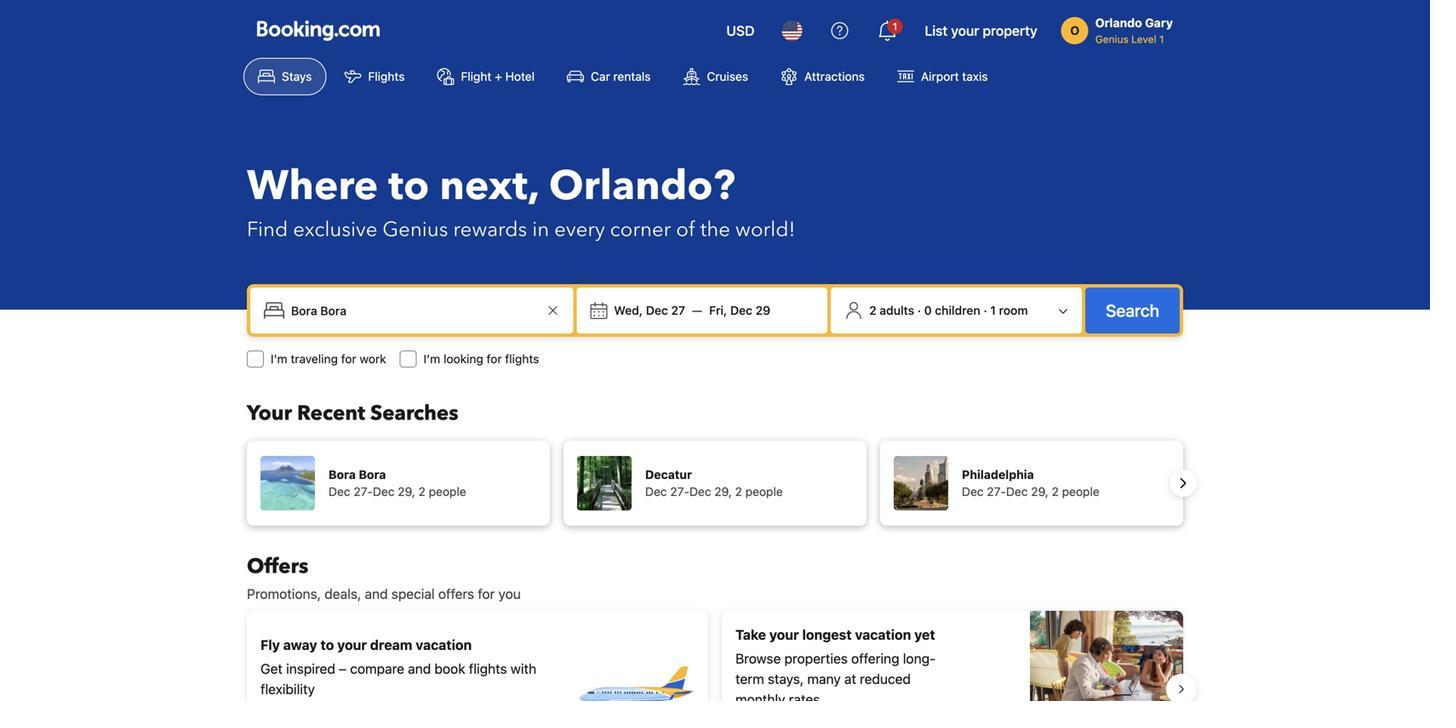 Task type: vqa. For each thing, say whether or not it's contained in the screenshot.
Where are you going? Search Box on the bottom of the page
no



Task type: locate. For each thing, give the bounding box(es) containing it.
rewards
[[453, 216, 527, 244]]

for left you
[[478, 586, 495, 602]]

taxis
[[962, 69, 988, 83]]

1 vertical spatial genius
[[383, 216, 448, 244]]

1 horizontal spatial bora
[[359, 468, 386, 482]]

0
[[924, 304, 932, 318]]

reduced
[[860, 671, 911, 688]]

2 27- from the left
[[670, 485, 690, 499]]

to right the away
[[321, 637, 334, 653]]

to inside where to next, orlando? find exclusive genius rewards in every corner of the world!
[[388, 158, 429, 214]]

wed, dec 27 — fri, dec 29
[[614, 304, 771, 318]]

2 inside "decatur dec 27-dec 29, 2 people"
[[735, 485, 742, 499]]

fly away to your dream vacation image
[[576, 630, 695, 702]]

to left next,
[[388, 158, 429, 214]]

0 horizontal spatial to
[[321, 637, 334, 653]]

work
[[360, 352, 386, 366]]

2 horizontal spatial your
[[951, 23, 979, 39]]

0 horizontal spatial 1
[[893, 20, 898, 32]]

deals,
[[325, 586, 361, 602]]

1 27- from the left
[[354, 485, 373, 499]]

your inside fly away to your dream vacation get inspired – compare and book flights with flexibility
[[337, 637, 367, 653]]

1 horizontal spatial 29,
[[715, 485, 732, 499]]

1 horizontal spatial 27-
[[670, 485, 690, 499]]

your
[[247, 400, 292, 428]]

·
[[918, 304, 921, 318], [984, 304, 987, 318]]

1 left room
[[990, 304, 996, 318]]

flights right looking
[[505, 352, 539, 366]]

2 region from the top
[[233, 605, 1197, 702]]

list your property link
[[915, 10, 1048, 51]]

children
[[935, 304, 981, 318]]

3 people from the left
[[1062, 485, 1100, 499]]

0 horizontal spatial 29,
[[398, 485, 415, 499]]

3 29, from the left
[[1031, 485, 1049, 499]]

1
[[893, 20, 898, 32], [1160, 33, 1164, 45], [990, 304, 996, 318]]

29, inside philadelphia dec 27-dec 29, 2 people
[[1031, 485, 1049, 499]]

list your property
[[925, 23, 1038, 39]]

0 vertical spatial to
[[388, 158, 429, 214]]

vacation up book
[[416, 637, 472, 653]]

for right looking
[[487, 352, 502, 366]]

car rentals link
[[553, 58, 665, 95]]

27- down the philadelphia
[[987, 485, 1006, 499]]

29,
[[398, 485, 415, 499], [715, 485, 732, 499], [1031, 485, 1049, 499]]

1 inside 1 dropdown button
[[893, 20, 898, 32]]

27- down decatur
[[670, 485, 690, 499]]

2
[[869, 304, 877, 318], [419, 485, 426, 499], [735, 485, 742, 499], [1052, 485, 1059, 499]]

2 people from the left
[[746, 485, 783, 499]]

1 vertical spatial 1
[[1160, 33, 1164, 45]]

1 vertical spatial to
[[321, 637, 334, 653]]

bora bora dec 27-dec 29, 2 people
[[329, 468, 466, 499]]

car
[[591, 69, 610, 83]]

2 inside '2 adults · 0 children · 1 room' dropdown button
[[869, 304, 877, 318]]

next,
[[440, 158, 539, 214]]

1 29, from the left
[[398, 485, 415, 499]]

1 people from the left
[[429, 485, 466, 499]]

1 horizontal spatial to
[[388, 158, 429, 214]]

decatur
[[645, 468, 692, 482]]

27- down your recent searches
[[354, 485, 373, 499]]

1 horizontal spatial your
[[770, 627, 799, 643]]

29
[[756, 304, 771, 318]]

· right children
[[984, 304, 987, 318]]

0 vertical spatial 1
[[893, 20, 898, 32]]

your up –
[[337, 637, 367, 653]]

27
[[671, 304, 685, 318]]

and left book
[[408, 661, 431, 677]]

0 horizontal spatial people
[[429, 485, 466, 499]]

1 horizontal spatial genius
[[1096, 33, 1129, 45]]

genius
[[1096, 33, 1129, 45], [383, 216, 448, 244]]

your inside list your property link
[[951, 23, 979, 39]]

people inside bora bora dec 27-dec 29, 2 people
[[429, 485, 466, 499]]

orlando?
[[549, 158, 735, 214]]

1 vertical spatial region
[[233, 605, 1197, 702]]

0 vertical spatial genius
[[1096, 33, 1129, 45]]

offers promotions, deals, and special offers for you
[[247, 553, 521, 602]]

1 left "list"
[[893, 20, 898, 32]]

people inside "decatur dec 27-dec 29, 2 people"
[[746, 485, 783, 499]]

vacation
[[855, 627, 911, 643], [416, 637, 472, 653]]

dec
[[646, 304, 668, 318], [730, 304, 753, 318], [329, 485, 350, 499], [373, 485, 395, 499], [645, 485, 667, 499], [690, 485, 711, 499], [962, 485, 984, 499], [1006, 485, 1028, 499]]

2 horizontal spatial 27-
[[987, 485, 1006, 499]]

stays,
[[768, 671, 804, 688]]

1 region from the top
[[233, 434, 1197, 533]]

29, inside "decatur dec 27-dec 29, 2 people"
[[715, 485, 732, 499]]

room
[[999, 304, 1028, 318]]

recent
[[297, 400, 365, 428]]

flights left with
[[469, 661, 507, 677]]

1 vertical spatial and
[[408, 661, 431, 677]]

term
[[736, 671, 764, 688]]

2 adults · 0 children · 1 room
[[869, 304, 1028, 318]]

your
[[951, 23, 979, 39], [770, 627, 799, 643], [337, 637, 367, 653]]

0 horizontal spatial vacation
[[416, 637, 472, 653]]

and right deals,
[[365, 586, 388, 602]]

people inside philadelphia dec 27-dec 29, 2 people
[[1062, 485, 1100, 499]]

to inside fly away to your dream vacation get inspired – compare and book flights with flexibility
[[321, 637, 334, 653]]

2 vertical spatial 1
[[990, 304, 996, 318]]

1 horizontal spatial 1
[[990, 304, 996, 318]]

0 vertical spatial and
[[365, 586, 388, 602]]

region
[[233, 434, 1197, 533], [233, 605, 1197, 702]]

1 down gary on the right top of the page
[[1160, 33, 1164, 45]]

vacation up the offering
[[855, 627, 911, 643]]

· left 0
[[918, 304, 921, 318]]

–
[[339, 661, 347, 677]]

flights
[[505, 352, 539, 366], [469, 661, 507, 677]]

your right take
[[770, 627, 799, 643]]

dream
[[370, 637, 412, 653]]

in
[[532, 216, 549, 244]]

2 29, from the left
[[715, 485, 732, 499]]

2 horizontal spatial 29,
[[1031, 485, 1049, 499]]

cruises link
[[669, 58, 763, 95]]

3 27- from the left
[[987, 485, 1006, 499]]

for left "work"
[[341, 352, 356, 366]]

genius down orlando
[[1096, 33, 1129, 45]]

29, inside bora bora dec 27-dec 29, 2 people
[[398, 485, 415, 499]]

your right "list"
[[951, 23, 979, 39]]

your inside take your longest vacation yet browse properties offering long- term stays, many at reduced monthly rates.
[[770, 627, 799, 643]]

0 horizontal spatial and
[[365, 586, 388, 602]]

0 horizontal spatial ·
[[918, 304, 921, 318]]

0 horizontal spatial your
[[337, 637, 367, 653]]

your account menu orlando gary genius level 1 element
[[1061, 8, 1180, 47]]

flights inside fly away to your dream vacation get inspired – compare and book flights with flexibility
[[469, 661, 507, 677]]

27- inside philadelphia dec 27-dec 29, 2 people
[[987, 485, 1006, 499]]

27- for philadelphia dec 27-dec 29, 2 people
[[987, 485, 1006, 499]]

and inside offers promotions, deals, and special offers for you
[[365, 586, 388, 602]]

for for traveling
[[341, 352, 356, 366]]

you
[[499, 586, 521, 602]]

1 · from the left
[[918, 304, 921, 318]]

1 vertical spatial flights
[[469, 661, 507, 677]]

1 button
[[867, 10, 908, 51]]

i'm
[[271, 352, 287, 366]]

2 horizontal spatial people
[[1062, 485, 1100, 499]]

flight
[[461, 69, 492, 83]]

airport taxis
[[921, 69, 988, 83]]

people for philadelphia dec 27-dec 29, 2 people
[[1062, 485, 1100, 499]]

with
[[511, 661, 536, 677]]

longest
[[802, 627, 852, 643]]

1 horizontal spatial vacation
[[855, 627, 911, 643]]

0 vertical spatial region
[[233, 434, 1197, 533]]

genius left the rewards
[[383, 216, 448, 244]]

27- inside "decatur dec 27-dec 29, 2 people"
[[670, 485, 690, 499]]

1 horizontal spatial ·
[[984, 304, 987, 318]]

gary
[[1145, 16, 1173, 30]]

i'm
[[424, 352, 440, 366]]

—
[[692, 304, 702, 318]]

monthly
[[736, 692, 785, 702]]

0 horizontal spatial 27-
[[354, 485, 373, 499]]

compare
[[350, 661, 404, 677]]

27- for decatur dec 27-dec 29, 2 people
[[670, 485, 690, 499]]

your for take
[[770, 627, 799, 643]]

bora
[[329, 468, 356, 482], [359, 468, 386, 482]]

attractions link
[[766, 58, 879, 95]]

2 horizontal spatial 1
[[1160, 33, 1164, 45]]

where
[[247, 158, 378, 214]]

1 horizontal spatial people
[[746, 485, 783, 499]]

orlando
[[1096, 16, 1142, 30]]

0 horizontal spatial bora
[[329, 468, 356, 482]]

0 vertical spatial flights
[[505, 352, 539, 366]]

0 horizontal spatial genius
[[383, 216, 448, 244]]

27-
[[354, 485, 373, 499], [670, 485, 690, 499], [987, 485, 1006, 499]]

1 horizontal spatial and
[[408, 661, 431, 677]]

and
[[365, 586, 388, 602], [408, 661, 431, 677]]

offers
[[438, 586, 474, 602]]

browse
[[736, 651, 781, 667]]

search
[[1106, 301, 1160, 321]]



Task type: describe. For each thing, give the bounding box(es) containing it.
find
[[247, 216, 288, 244]]

1 inside orlando gary genius level 1
[[1160, 33, 1164, 45]]

traveling
[[291, 352, 338, 366]]

1 bora from the left
[[329, 468, 356, 482]]

for for looking
[[487, 352, 502, 366]]

orlando gary genius level 1
[[1096, 16, 1173, 45]]

vacation inside take your longest vacation yet browse properties offering long- term stays, many at reduced monthly rates.
[[855, 627, 911, 643]]

away
[[283, 637, 317, 653]]

properties
[[785, 651, 848, 667]]

philadelphia dec 27-dec 29, 2 people
[[962, 468, 1100, 499]]

+
[[495, 69, 502, 83]]

airport taxis link
[[883, 58, 1003, 95]]

offers
[[247, 553, 308, 581]]

29, for decatur dec 27-dec 29, 2 people
[[715, 485, 732, 499]]

stays
[[282, 69, 312, 83]]

2 · from the left
[[984, 304, 987, 318]]

get
[[261, 661, 283, 677]]

corner
[[610, 216, 671, 244]]

yet
[[915, 627, 935, 643]]

every
[[554, 216, 605, 244]]

genius inside orlando gary genius level 1
[[1096, 33, 1129, 45]]

next image
[[1173, 473, 1194, 494]]

philadelphia
[[962, 468, 1034, 482]]

rates.
[[789, 692, 824, 702]]

at
[[844, 671, 856, 688]]

o
[[1070, 23, 1080, 37]]

27- inside bora bora dec 27-dec 29, 2 people
[[354, 485, 373, 499]]

promotions,
[[247, 586, 321, 602]]

i'm looking for flights
[[424, 352, 539, 366]]

Where are you going? field
[[284, 295, 543, 326]]

take your longest vacation yet image
[[1030, 611, 1183, 702]]

fly away to your dream vacation get inspired – compare and book flights with flexibility
[[261, 637, 536, 698]]

searches
[[370, 400, 459, 428]]

flight + hotel
[[461, 69, 535, 83]]

hotel
[[505, 69, 535, 83]]

region containing take your longest vacation yet
[[233, 605, 1197, 702]]

booking.com image
[[257, 20, 380, 41]]

flight + hotel link
[[423, 58, 549, 95]]

adults
[[880, 304, 915, 318]]

stays link
[[244, 58, 326, 95]]

fri, dec 29 button
[[702, 295, 777, 326]]

29, for philadelphia dec 27-dec 29, 2 people
[[1031, 485, 1049, 499]]

2 inside bora bora dec 27-dec 29, 2 people
[[419, 485, 426, 499]]

genius inside where to next, orlando? find exclusive genius rewards in every corner of the world!
[[383, 216, 448, 244]]

property
[[983, 23, 1038, 39]]

long-
[[903, 651, 936, 667]]

inspired
[[286, 661, 335, 677]]

list
[[925, 23, 948, 39]]

vacation inside fly away to your dream vacation get inspired – compare and book flights with flexibility
[[416, 637, 472, 653]]

airport
[[921, 69, 959, 83]]

usd
[[726, 23, 755, 39]]

special
[[391, 586, 435, 602]]

looking
[[444, 352, 483, 366]]

search button
[[1086, 288, 1180, 334]]

attractions
[[805, 69, 865, 83]]

for inside offers promotions, deals, and special offers for you
[[478, 586, 495, 602]]

take
[[736, 627, 766, 643]]

world!
[[736, 216, 796, 244]]

your recent searches
[[247, 400, 459, 428]]

fri,
[[709, 304, 727, 318]]

car rentals
[[591, 69, 651, 83]]

2 inside philadelphia dec 27-dec 29, 2 people
[[1052, 485, 1059, 499]]

rentals
[[613, 69, 651, 83]]

many
[[808, 671, 841, 688]]

take your longest vacation yet browse properties offering long- term stays, many at reduced monthly rates.
[[736, 627, 936, 702]]

2 adults · 0 children · 1 room button
[[838, 295, 1075, 327]]

where to next, orlando? find exclusive genius rewards in every corner of the world!
[[247, 158, 796, 244]]

wed, dec 27 button
[[607, 295, 692, 326]]

wed,
[[614, 304, 643, 318]]

decatur dec 27-dec 29, 2 people
[[645, 468, 783, 499]]

1 inside '2 adults · 0 children · 1 room' dropdown button
[[990, 304, 996, 318]]

and inside fly away to your dream vacation get inspired – compare and book flights with flexibility
[[408, 661, 431, 677]]

i'm traveling for work
[[271, 352, 386, 366]]

offering
[[851, 651, 900, 667]]

region containing bora bora
[[233, 434, 1197, 533]]

level
[[1132, 33, 1157, 45]]

fly
[[261, 637, 280, 653]]

of
[[676, 216, 695, 244]]

cruises
[[707, 69, 748, 83]]

2 bora from the left
[[359, 468, 386, 482]]

the
[[700, 216, 730, 244]]

flights link
[[330, 58, 419, 95]]

people for decatur dec 27-dec 29, 2 people
[[746, 485, 783, 499]]

flexibility
[[261, 682, 315, 698]]

your for list
[[951, 23, 979, 39]]

exclusive
[[293, 216, 378, 244]]

usd button
[[716, 10, 765, 51]]

flights
[[368, 69, 405, 83]]



